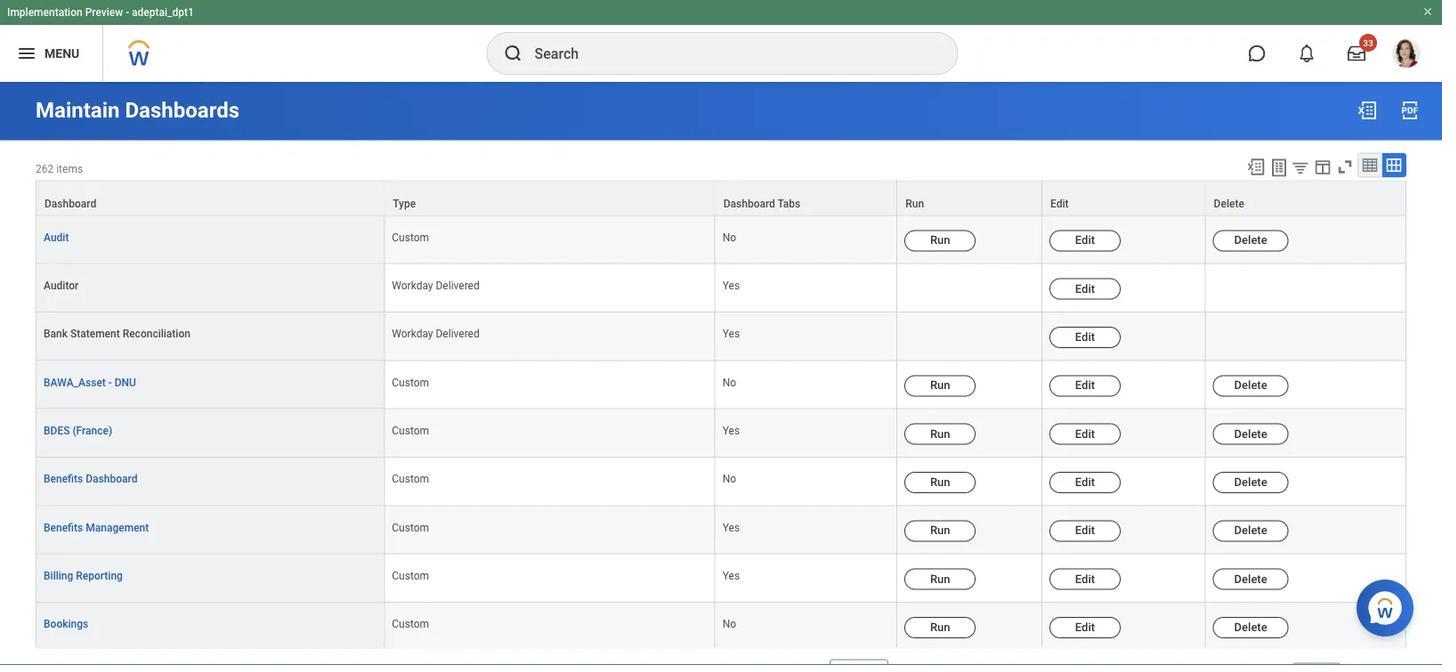 Task type: describe. For each thing, give the bounding box(es) containing it.
bdes (france) link
[[44, 421, 112, 437]]

5 edit button from the top
[[1050, 424, 1121, 445]]

management
[[86, 522, 149, 534]]

7 delete button from the top
[[1214, 618, 1289, 639]]

fullscreen image
[[1336, 157, 1355, 177]]

3 delete button from the top
[[1214, 424, 1289, 445]]

262 items
[[36, 163, 83, 175]]

delete for 1st delete button from the bottom of the the maintain dashboards main content
[[1235, 621, 1268, 634]]

2 yes from the top
[[723, 328, 740, 341]]

262
[[36, 163, 54, 175]]

table image
[[1362, 156, 1380, 174]]

bdes (france)
[[44, 425, 112, 437]]

auditor
[[44, 280, 79, 292]]

Search Workday  search field
[[535, 34, 921, 73]]

view printable version (pdf) image
[[1400, 100, 1421, 121]]

delete button
[[1206, 181, 1406, 215]]

7 custom from the top
[[392, 618, 429, 631]]

delete for delete popup button
[[1214, 197, 1245, 210]]

delivered for auditor
[[436, 280, 480, 292]]

items
[[56, 163, 83, 175]]

custom for management
[[392, 522, 429, 534]]

1 no from the top
[[723, 183, 737, 195]]

bdes
[[44, 425, 70, 437]]

maintain dashboards main content
[[0, 82, 1443, 665]]

billing
[[44, 570, 73, 583]]

33
[[1364, 37, 1374, 48]]

export to worksheets image
[[1269, 157, 1290, 179]]

yes for bdes (france)
[[723, 425, 740, 437]]

benefits management
[[44, 522, 149, 534]]

atlas
[[44, 183, 68, 195]]

7 edit button from the top
[[1050, 521, 1121, 542]]

billing reporting link
[[44, 567, 123, 583]]

custom for -
[[392, 377, 429, 389]]

delete for 7th delete button from the bottom
[[1235, 234, 1268, 247]]

export to excel image for dashboards
[[1357, 100, 1379, 121]]

1 edit button from the top
[[1050, 230, 1121, 252]]

adeptai_dpt1
[[132, 6, 194, 19]]

workday for auditor
[[392, 280, 433, 292]]

workday for bank statement reconciliation
[[392, 328, 433, 341]]

row containing atlas
[[36, 168, 1407, 216]]

delete for fourth delete button from the top
[[1235, 476, 1268, 489]]

8 row from the top
[[36, 555, 1407, 603]]

items per page element
[[734, 649, 889, 665]]

delivered for bank statement reconciliation
[[436, 328, 480, 341]]

9 row from the top
[[36, 603, 1407, 652]]

delete for 2nd delete button from the top of the the maintain dashboards main content
[[1235, 379, 1268, 392]]

1 run button from the top
[[905, 230, 976, 252]]

6 edit button from the top
[[1050, 472, 1121, 494]]

2 edit button from the top
[[1050, 279, 1121, 300]]

preview
[[85, 6, 123, 19]]

4 edit button from the top
[[1050, 376, 1121, 397]]

menu banner
[[0, 0, 1443, 82]]

workday for atlas
[[392, 183, 433, 195]]

- inside menu banner
[[126, 6, 129, 19]]

benefits dashboard link
[[44, 470, 138, 486]]

bank statement reconciliation element
[[44, 325, 191, 341]]

bawa_asset - dnu link
[[44, 373, 136, 389]]

billing reporting
[[44, 570, 123, 583]]

audit
[[44, 231, 69, 244]]

justify image
[[16, 43, 37, 64]]

yes for benefits management
[[723, 522, 740, 534]]

5 row from the top
[[36, 410, 1407, 458]]

delete for third delete button from the bottom of the the maintain dashboards main content
[[1235, 524, 1268, 538]]

toolbar inside the maintain dashboards main content
[[1239, 153, 1407, 180]]

custom for reporting
[[392, 570, 429, 583]]

3 row from the top
[[36, 216, 1407, 265]]

edit button
[[1043, 181, 1206, 215]]

1 delete button from the top
[[1214, 230, 1289, 252]]

6 run button from the top
[[905, 569, 976, 591]]

custom for (france)
[[392, 425, 429, 437]]

bank statement reconciliation
[[44, 328, 191, 341]]

expand table image
[[1386, 156, 1404, 174]]

33 button
[[1338, 34, 1378, 73]]

type button
[[385, 181, 715, 215]]



Task type: vqa. For each thing, say whether or not it's contained in the screenshot.
'View'
no



Task type: locate. For each thing, give the bounding box(es) containing it.
3 workday from the top
[[392, 328, 433, 341]]

implementation preview -   adeptai_dpt1
[[7, 6, 194, 19]]

reporting
[[76, 570, 123, 583]]

custom
[[392, 231, 429, 244], [392, 377, 429, 389], [392, 425, 429, 437], [392, 473, 429, 486], [392, 522, 429, 534], [392, 570, 429, 583], [392, 618, 429, 631]]

0 vertical spatial workday delivered
[[392, 183, 480, 195]]

1 horizontal spatial export to excel image
[[1357, 100, 1379, 121]]

run inside popup button
[[906, 197, 924, 210]]

delete
[[1214, 197, 1245, 210], [1235, 234, 1268, 247], [1235, 379, 1268, 392], [1235, 427, 1268, 441], [1235, 476, 1268, 489], [1235, 524, 1268, 538], [1235, 573, 1268, 586], [1235, 621, 1268, 634]]

export to excel image for items
[[1247, 157, 1266, 177]]

5 run button from the top
[[905, 521, 976, 542]]

4 delete button from the top
[[1214, 472, 1289, 494]]

3 run button from the top
[[905, 424, 976, 445]]

1 workday from the top
[[392, 183, 433, 195]]

0 vertical spatial export to excel image
[[1357, 100, 1379, 121]]

dashboard inside dashboard tabs popup button
[[724, 197, 776, 210]]

dashboard inside dashboard popup button
[[45, 197, 96, 210]]

1 vertical spatial delivered
[[436, 280, 480, 292]]

bawa_asset - dnu
[[44, 377, 136, 389]]

dashboard tabs
[[724, 197, 801, 210]]

edit row
[[36, 265, 1407, 313], [36, 313, 1407, 361]]

0 vertical spatial -
[[126, 6, 129, 19]]

cell
[[898, 168, 1043, 216], [1206, 168, 1407, 216], [898, 265, 1043, 313], [1206, 265, 1407, 313], [898, 313, 1043, 361], [1206, 313, 1407, 361]]

1 benefits from the top
[[44, 473, 83, 486]]

(france)
[[73, 425, 112, 437]]

3 yes from the top
[[723, 425, 740, 437]]

5 custom from the top
[[392, 522, 429, 534]]

6 delete button from the top
[[1214, 569, 1289, 591]]

1 edit row from the top
[[36, 265, 1407, 313]]

close environment banner image
[[1423, 6, 1434, 17]]

2 benefits from the top
[[44, 522, 83, 534]]

1 vertical spatial -
[[108, 377, 112, 389]]

export to excel image left export to worksheets "icon"
[[1247, 157, 1266, 177]]

benefits for benefits dashboard
[[44, 473, 83, 486]]

5 yes from the top
[[723, 570, 740, 583]]

type
[[393, 197, 416, 210]]

9 edit button from the top
[[1050, 618, 1121, 639]]

bawa_asset
[[44, 377, 106, 389]]

dashboard
[[45, 197, 96, 210], [724, 197, 776, 210], [86, 473, 138, 486]]

1 vertical spatial workday delivered
[[392, 280, 480, 292]]

delivered inside row
[[436, 183, 480, 195]]

delete inside delete popup button
[[1214, 197, 1245, 210]]

atlas element
[[44, 179, 68, 195]]

run button
[[905, 230, 976, 252], [905, 376, 976, 397], [905, 424, 976, 445], [905, 472, 976, 494], [905, 521, 976, 542], [905, 569, 976, 591], [905, 618, 976, 639]]

1 vertical spatial workday
[[392, 280, 433, 292]]

1 delivered from the top
[[436, 183, 480, 195]]

no for bawa_asset - dnu
[[723, 377, 737, 389]]

1 yes from the top
[[723, 280, 740, 292]]

5 delete button from the top
[[1214, 521, 1289, 542]]

- inside "link"
[[108, 377, 112, 389]]

2 delete button from the top
[[1214, 376, 1289, 397]]

3 custom from the top
[[392, 425, 429, 437]]

menu button
[[0, 25, 103, 82]]

-
[[126, 6, 129, 19], [108, 377, 112, 389]]

delivered
[[436, 183, 480, 195], [436, 280, 480, 292], [436, 328, 480, 341]]

2 run button from the top
[[905, 376, 976, 397]]

tabs
[[778, 197, 801, 210]]

2 workday from the top
[[392, 280, 433, 292]]

select to filter grid data image
[[1291, 158, 1311, 177]]

workday delivered for bank statement reconciliation
[[392, 328, 480, 341]]

delivered for atlas
[[436, 183, 480, 195]]

6 row from the top
[[36, 458, 1407, 507]]

0 vertical spatial workday
[[392, 183, 433, 195]]

0 horizontal spatial export to excel image
[[1247, 157, 1266, 177]]

benefits dashboard
[[44, 473, 138, 486]]

4 custom from the top
[[392, 473, 429, 486]]

workday delivered for atlas
[[392, 183, 480, 195]]

2 custom from the top
[[392, 377, 429, 389]]

2 edit row from the top
[[36, 313, 1407, 361]]

2 vertical spatial workday
[[392, 328, 433, 341]]

benefits up billing
[[44, 522, 83, 534]]

1 vertical spatial export to excel image
[[1247, 157, 1266, 177]]

1 vertical spatial benefits
[[44, 522, 83, 534]]

dashboard left tabs
[[724, 197, 776, 210]]

dashboard for dashboard
[[45, 197, 96, 210]]

delete button
[[1214, 230, 1289, 252], [1214, 376, 1289, 397], [1214, 424, 1289, 445], [1214, 472, 1289, 494], [1214, 521, 1289, 542], [1214, 569, 1289, 591], [1214, 618, 1289, 639]]

benefits for benefits management
[[44, 522, 83, 534]]

6 custom from the top
[[392, 570, 429, 583]]

0 horizontal spatial -
[[108, 377, 112, 389]]

row
[[36, 168, 1407, 216], [36, 180, 1407, 216], [36, 216, 1407, 265], [36, 361, 1407, 410], [36, 410, 1407, 458], [36, 458, 1407, 507], [36, 507, 1407, 555], [36, 555, 1407, 603], [36, 603, 1407, 652]]

3 edit button from the top
[[1050, 327, 1121, 349]]

search image
[[503, 43, 524, 64]]

edit inside popup button
[[1051, 197, 1069, 210]]

click to view/edit grid preferences image
[[1314, 157, 1333, 177]]

dashboard down atlas at the left of page
[[45, 197, 96, 210]]

2 no from the top
[[723, 231, 737, 244]]

no for bookings
[[723, 618, 737, 631]]

4 row from the top
[[36, 361, 1407, 410]]

yes for billing reporting
[[723, 570, 740, 583]]

run button
[[898, 181, 1042, 215]]

2 row from the top
[[36, 180, 1407, 216]]

dnu
[[115, 377, 136, 389]]

bookings link
[[44, 615, 88, 631]]

implementation
[[7, 6, 83, 19]]

auditor element
[[44, 276, 79, 292]]

benefits
[[44, 473, 83, 486], [44, 522, 83, 534]]

bank
[[44, 328, 68, 341]]

dashboard button
[[37, 181, 384, 215]]

export to excel image left view printable version (pdf) image
[[1357, 100, 1379, 121]]

- left dnu
[[108, 377, 112, 389]]

dashboard tabs button
[[716, 181, 897, 215]]

maintain
[[36, 98, 120, 123]]

- right 'preview'
[[126, 6, 129, 19]]

7 run button from the top
[[905, 618, 976, 639]]

workday inside row
[[392, 183, 433, 195]]

benefits management link
[[44, 518, 149, 534]]

0 vertical spatial delivered
[[436, 183, 480, 195]]

no for benefits dashboard
[[723, 473, 737, 486]]

5 no from the top
[[723, 618, 737, 631]]

4 yes from the top
[[723, 522, 740, 534]]

no
[[723, 183, 737, 195], [723, 231, 737, 244], [723, 377, 737, 389], [723, 473, 737, 486], [723, 618, 737, 631]]

dashboards
[[125, 98, 240, 123]]

3 delivered from the top
[[436, 328, 480, 341]]

inbox large image
[[1348, 45, 1366, 62]]

delete for 6th delete button from the top of the the maintain dashboards main content
[[1235, 573, 1268, 586]]

profile logan mcneil image
[[1393, 39, 1421, 71]]

notifications large image
[[1298, 45, 1316, 62]]

benefits down bdes
[[44, 473, 83, 486]]

0 vertical spatial benefits
[[44, 473, 83, 486]]

edit button
[[1050, 230, 1121, 252], [1050, 279, 1121, 300], [1050, 327, 1121, 349], [1050, 376, 1121, 397], [1050, 424, 1121, 445], [1050, 472, 1121, 494], [1050, 521, 1121, 542], [1050, 569, 1121, 591], [1050, 618, 1121, 639]]

dashboard up the management
[[86, 473, 138, 486]]

row containing dashboard
[[36, 180, 1407, 216]]

2 vertical spatial workday delivered
[[392, 328, 480, 341]]

7 row from the top
[[36, 507, 1407, 555]]

yes
[[723, 280, 740, 292], [723, 328, 740, 341], [723, 425, 740, 437], [723, 522, 740, 534], [723, 570, 740, 583]]

3 workday delivered from the top
[[392, 328, 480, 341]]

reconciliation
[[123, 328, 191, 341]]

delete for fifth delete button from the bottom of the the maintain dashboards main content
[[1235, 427, 1268, 441]]

audit link
[[44, 228, 69, 244]]

run
[[906, 197, 924, 210], [931, 234, 951, 247], [931, 379, 951, 392], [931, 427, 951, 441], [931, 476, 951, 489], [931, 524, 951, 538], [931, 573, 951, 586], [931, 621, 951, 634]]

1 custom from the top
[[392, 231, 429, 244]]

maintain dashboards
[[36, 98, 240, 123]]

workday delivered for auditor
[[392, 280, 480, 292]]

no for audit
[[723, 231, 737, 244]]

2 workday delivered from the top
[[392, 280, 480, 292]]

3 no from the top
[[723, 377, 737, 389]]

menu
[[45, 46, 79, 61]]

custom for dashboard
[[392, 473, 429, 486]]

export to excel image
[[1357, 100, 1379, 121], [1247, 157, 1266, 177]]

statement
[[70, 328, 120, 341]]

4 run button from the top
[[905, 472, 976, 494]]

dashboard for dashboard tabs
[[724, 197, 776, 210]]

4 no from the top
[[723, 473, 737, 486]]

bookings
[[44, 618, 88, 631]]

2 vertical spatial delivered
[[436, 328, 480, 341]]

workday delivered
[[392, 183, 480, 195], [392, 280, 480, 292], [392, 328, 480, 341]]

1 horizontal spatial -
[[126, 6, 129, 19]]

toolbar
[[1239, 153, 1407, 180]]

1 row from the top
[[36, 168, 1407, 216]]

2 delivered from the top
[[436, 280, 480, 292]]

dashboard inside benefits dashboard link
[[86, 473, 138, 486]]

1 workday delivered from the top
[[392, 183, 480, 195]]

workday
[[392, 183, 433, 195], [392, 280, 433, 292], [392, 328, 433, 341]]

edit
[[1051, 197, 1069, 210], [1076, 234, 1096, 247], [1076, 282, 1096, 296], [1076, 331, 1096, 344], [1076, 379, 1096, 392], [1076, 427, 1096, 441], [1076, 476, 1096, 489], [1076, 524, 1096, 538], [1076, 573, 1096, 586], [1076, 621, 1096, 634]]

8 edit button from the top
[[1050, 569, 1121, 591]]



